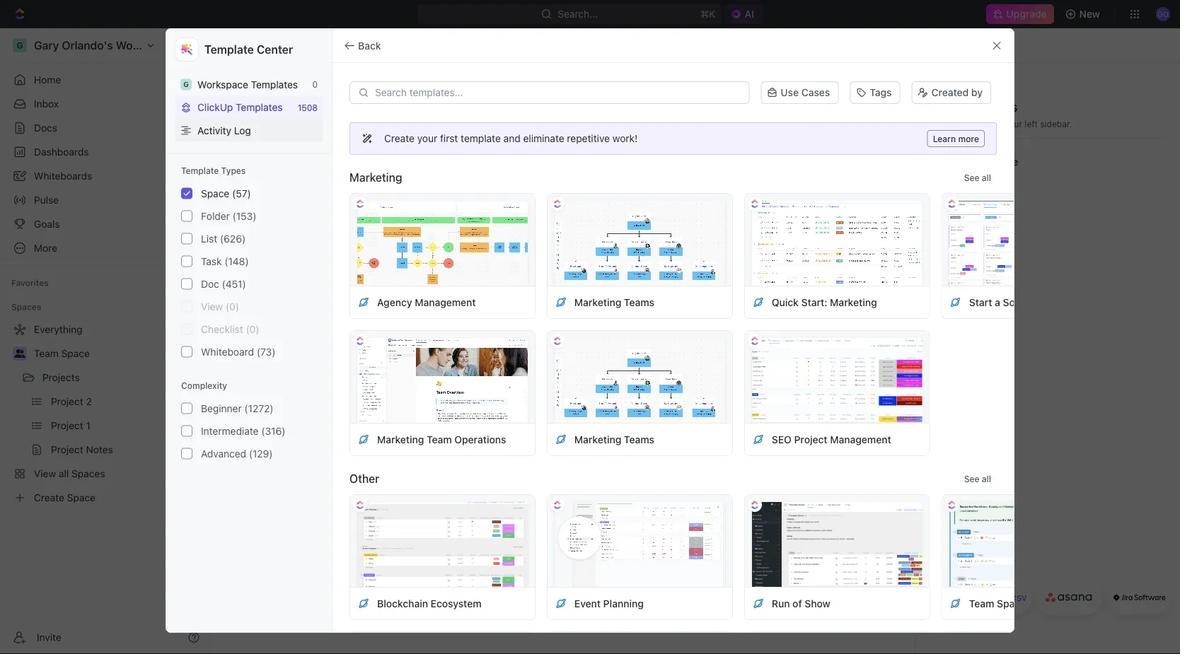Task type: locate. For each thing, give the bounding box(es) containing it.
advanced (129)
[[201, 448, 273, 460]]

new
[[1080, 8, 1100, 20], [834, 100, 854, 112]]

back
[[358, 40, 381, 51]]

2 vertical spatial all
[[534, 291, 544, 301]]

learn more
[[933, 134, 979, 144]]

0 vertical spatial see all
[[964, 173, 991, 183]]

(153)
[[233, 210, 257, 222]]

team space
[[962, 156, 1019, 167], [34, 348, 90, 359], [969, 598, 1026, 610]]

None checkbox
[[181, 188, 192, 199], [181, 211, 192, 222], [181, 233, 192, 245], [181, 301, 192, 312], [181, 188, 192, 199], [181, 211, 192, 222], [181, 233, 192, 245], [181, 301, 192, 312]]

start a social media marketing agency
[[969, 297, 1150, 308]]

whiteboards link
[[6, 165, 205, 188]]

of
[[793, 598, 802, 610]]

see all for marketing
[[964, 173, 991, 183]]

see
[[964, 173, 980, 183], [964, 474, 980, 484]]

1 vertical spatial marketing teams
[[575, 434, 655, 445]]

home
[[34, 74, 61, 86]]

1 vertical spatial see all
[[964, 474, 991, 484]]

1 see from the top
[[964, 173, 980, 183]]

a
[[995, 297, 1001, 308]]

(57)
[[232, 188, 251, 199]]

see all button
[[959, 169, 997, 186], [959, 471, 997, 488]]

2 see all button from the top
[[959, 471, 997, 488]]

0 vertical spatial management
[[415, 297, 476, 308]]

⌘k
[[700, 8, 716, 20]]

beginner
[[201, 403, 242, 414]]

templates for clickup templates
[[236, 102, 283, 113]]

0 horizontal spatial management
[[415, 297, 476, 308]]

(316)
[[261, 425, 285, 437]]

2 all from the top
[[982, 474, 991, 484]]

new space button
[[812, 95, 894, 117]]

team left & at the right bottom
[[969, 598, 995, 610]]

(0) right view
[[226, 301, 239, 312]]

all spaces joined
[[534, 291, 603, 301]]

0 vertical spatial your
[[1005, 119, 1023, 129]]

quick start: marketing
[[772, 297, 877, 308]]

template for template types
[[181, 166, 219, 176]]

1 vertical spatial template
[[181, 166, 219, 176]]

your
[[1005, 119, 1023, 129], [417, 133, 438, 144]]

doc (451)
[[201, 278, 246, 290]]

csv
[[1011, 594, 1027, 603]]

None checkbox
[[181, 256, 192, 267], [181, 279, 192, 290], [181, 324, 192, 335], [181, 346, 192, 358], [181, 256, 192, 267], [181, 279, 192, 290], [181, 324, 192, 335], [181, 346, 192, 358]]

templates down center in the left of the page
[[251, 79, 298, 90]]

teams for quick
[[624, 297, 655, 308]]

task
[[201, 256, 222, 267]]

2 teams from the top
[[624, 434, 655, 445]]

your left first
[[417, 133, 438, 144]]

1 vertical spatial see all button
[[959, 471, 997, 488]]

templates
[[251, 79, 298, 90], [236, 102, 283, 113]]

1 marketing teams from the top
[[575, 297, 655, 308]]

marketing
[[350, 171, 402, 184], [575, 297, 622, 308], [830, 297, 877, 308], [1065, 297, 1112, 308], [377, 434, 424, 445], [575, 434, 622, 445]]

1 teams from the top
[[624, 297, 655, 308]]

all left joined
[[534, 291, 544, 301]]

tree
[[6, 318, 205, 510]]

clickup
[[197, 102, 233, 113]]

0 vertical spatial all spaces
[[240, 39, 288, 51]]

1 horizontal spatial agency
[[1115, 297, 1150, 308]]

management
[[415, 297, 476, 308], [830, 434, 891, 445]]

blockchain
[[377, 598, 428, 610]]

agency management
[[377, 297, 476, 308]]

1 horizontal spatial your
[[1005, 119, 1023, 129]]

task (148)
[[201, 256, 249, 267]]

spaces down the 'favorites' 'button'
[[11, 302, 41, 312]]

1 agency from the left
[[377, 297, 412, 308]]

2 vertical spatial team space
[[969, 598, 1026, 610]]

0 vertical spatial (0)
[[226, 301, 239, 312]]

your right in
[[1005, 119, 1023, 129]]

operations
[[455, 434, 506, 445]]

1 vertical spatial see
[[964, 474, 980, 484]]

1 vertical spatial team space
[[34, 348, 90, 359]]

0 horizontal spatial (0)
[[226, 301, 239, 312]]

&
[[1003, 594, 1009, 603]]

1 see all from the top
[[964, 173, 991, 183]]

0 vertical spatial new
[[1080, 8, 1100, 20]]

Advanced (129) checkbox
[[181, 448, 192, 460]]

1 vertical spatial your
[[417, 133, 438, 144]]

intermediate (316)
[[201, 425, 285, 437]]

created by button
[[906, 80, 997, 105]]

(0) for checklist (0)
[[246, 323, 259, 335]]

0 vertical spatial all
[[982, 173, 991, 183]]

template
[[205, 43, 254, 56], [181, 166, 219, 176]]

sidebar navigation
[[0, 28, 212, 655]]

all for marketing
[[982, 173, 991, 183]]

1 see all button from the top
[[959, 169, 997, 186]]

all spaces up workspace templates
[[240, 39, 288, 51]]

0 horizontal spatial new
[[834, 100, 854, 112]]

view
[[201, 301, 223, 312]]

repetitive
[[567, 133, 610, 144]]

0 horizontal spatial your
[[417, 133, 438, 144]]

1 vertical spatial all
[[982, 474, 991, 484]]

back button
[[338, 34, 390, 57]]

create your first template and eliminate repetitive work!
[[384, 133, 638, 144]]

use cases button
[[761, 81, 839, 104]]

0 vertical spatial teams
[[624, 297, 655, 308]]

learn
[[933, 134, 956, 144]]

0 vertical spatial templates
[[251, 79, 298, 90]]

1 vertical spatial new
[[834, 100, 854, 112]]

0 vertical spatial marketing teams
[[575, 297, 655, 308]]

gary orlando's workspace, , element
[[180, 79, 192, 90]]

project
[[794, 434, 828, 445]]

2 see all from the top
[[964, 474, 991, 484]]

1 vertical spatial management
[[830, 434, 891, 445]]

spaces up in
[[976, 99, 1018, 114]]

1 vertical spatial templates
[[236, 102, 283, 113]]

view (0)
[[201, 301, 239, 312]]

agency
[[377, 297, 412, 308], [1115, 297, 1150, 308]]

templates up the activity log 'button' at the top left
[[236, 102, 283, 113]]

blockchain ecosystem
[[377, 598, 482, 610]]

created by button
[[912, 81, 991, 104]]

1 horizontal spatial management
[[830, 434, 891, 445]]

sidebar.
[[1040, 119, 1072, 129]]

pulse
[[34, 194, 59, 206]]

(0)
[[226, 301, 239, 312], [246, 323, 259, 335]]

user group image
[[15, 350, 25, 358]]

0 horizontal spatial agency
[[377, 297, 412, 308]]

created
[[932, 87, 969, 98]]

2 see from the top
[[964, 474, 980, 484]]

(1272)
[[244, 403, 274, 414]]

all down workspace templates
[[243, 94, 267, 117]]

see all button for other
[[959, 471, 997, 488]]

spaces up learn
[[936, 119, 965, 129]]

1 vertical spatial teams
[[624, 434, 655, 445]]

planning
[[603, 598, 644, 610]]

teams for seo
[[624, 434, 655, 445]]

all spaces down 0
[[243, 94, 340, 117]]

all left center in the left of the page
[[240, 39, 251, 51]]

0 vertical spatial see all button
[[959, 169, 997, 186]]

1 all from the top
[[982, 173, 991, 183]]

cases
[[802, 87, 830, 98]]

team
[[962, 156, 987, 167], [34, 348, 59, 359], [427, 434, 452, 445], [969, 598, 995, 610]]

all for other
[[982, 474, 991, 484]]

tags button
[[850, 81, 900, 104]]

(0) up (73)
[[246, 323, 259, 335]]

beginner (1272)
[[201, 403, 274, 414]]

home link
[[6, 69, 205, 91]]

teams
[[624, 297, 655, 308], [624, 434, 655, 445]]

1 horizontal spatial (0)
[[246, 323, 259, 335]]

0 vertical spatial see
[[964, 173, 980, 183]]

team right user group icon
[[34, 348, 59, 359]]

template up workspace
[[205, 43, 254, 56]]

whiteboards
[[34, 170, 92, 182]]

docs
[[34, 122, 57, 134]]

(0) for view (0)
[[226, 301, 239, 312]]

1 vertical spatial all
[[243, 94, 267, 117]]

doc
[[201, 278, 219, 290]]

1 horizontal spatial new
[[1080, 8, 1100, 20]]

upgrade
[[1007, 8, 1047, 20]]

Beginner (1272) checkbox
[[181, 403, 192, 414]]

(451)
[[222, 278, 246, 290]]

visible spaces spaces shown in your left sidebar.
[[936, 99, 1072, 129]]

space
[[857, 100, 885, 112], [990, 156, 1019, 167], [201, 188, 229, 199], [61, 348, 90, 359], [997, 598, 1026, 610]]

tree containing team space
[[6, 318, 205, 510]]

advanced
[[201, 448, 246, 460]]

0 vertical spatial template
[[205, 43, 254, 56]]

team left operations
[[427, 434, 452, 445]]

marketing teams for agency management
[[575, 297, 655, 308]]

dashboards
[[34, 146, 89, 158]]

template left types
[[181, 166, 219, 176]]

1 vertical spatial (0)
[[246, 323, 259, 335]]

2 marketing teams from the top
[[575, 434, 655, 445]]



Task type: describe. For each thing, give the bounding box(es) containing it.
g
[[183, 80, 189, 88]]

seo
[[772, 434, 792, 445]]

types
[[221, 166, 246, 176]]

spaces left joined
[[547, 291, 576, 301]]

folder
[[201, 210, 230, 222]]

spaces inside 'sidebar' navigation
[[11, 302, 41, 312]]

social
[[1003, 297, 1031, 308]]

docs link
[[6, 117, 205, 139]]

use
[[781, 87, 799, 98]]

checklist
[[201, 323, 243, 335]]

inbox
[[34, 98, 59, 110]]

0 vertical spatial all
[[240, 39, 251, 51]]

workspace
[[197, 79, 248, 90]]

run
[[772, 598, 790, 610]]

checklist (0)
[[201, 323, 259, 335]]

(73)
[[257, 346, 276, 358]]

center
[[257, 43, 293, 56]]

seo project management
[[772, 434, 891, 445]]

1508
[[298, 102, 318, 112]]

run of show
[[772, 598, 831, 610]]

team down 'more'
[[962, 156, 987, 167]]

more
[[958, 134, 979, 144]]

start:
[[801, 297, 828, 308]]

start
[[969, 297, 992, 308]]

quick
[[772, 297, 799, 308]]

create
[[384, 133, 415, 144]]

event planning
[[575, 598, 644, 610]]

search...
[[558, 8, 598, 20]]

(148)
[[225, 256, 249, 267]]

excel & csv link
[[965, 580, 1032, 616]]

other
[[350, 472, 380, 486]]

workspace templates
[[197, 79, 298, 90]]

clickup templates
[[197, 102, 283, 113]]

template for template center
[[205, 43, 254, 56]]

Search templates... text field
[[375, 87, 741, 98]]

tree inside 'sidebar' navigation
[[6, 318, 205, 510]]

and
[[504, 133, 521, 144]]

template
[[461, 133, 501, 144]]

tags
[[870, 87, 892, 98]]

list
[[201, 233, 217, 245]]

space inside new space button
[[857, 100, 885, 112]]

show
[[805, 598, 831, 610]]

team inside 'link'
[[34, 348, 59, 359]]

event
[[575, 598, 601, 610]]

new space
[[834, 100, 885, 112]]

spaces down 0
[[272, 94, 340, 117]]

new button
[[1060, 3, 1109, 25]]

marketing team operations
[[377, 434, 506, 445]]

favorites button
[[6, 275, 54, 292]]

space inside team space 'link'
[[61, 348, 90, 359]]

intermediate
[[201, 425, 259, 437]]

activity log button
[[175, 119, 323, 142]]

templates for workspace templates
[[251, 79, 298, 90]]

inbox link
[[6, 93, 205, 115]]

dashboards link
[[6, 141, 205, 163]]

space (57)
[[201, 188, 251, 199]]

by
[[972, 87, 983, 98]]

eliminate
[[523, 133, 564, 144]]

template types
[[181, 166, 246, 176]]

marketing teams for marketing team operations
[[575, 434, 655, 445]]

your inside visible spaces spaces shown in your left sidebar.
[[1005, 119, 1023, 129]]

see for marketing
[[964, 173, 980, 183]]

(626)
[[220, 233, 246, 245]]

see all button for marketing
[[959, 169, 997, 186]]

see all for other
[[964, 474, 991, 484]]

media
[[1034, 297, 1062, 308]]

whiteboard
[[201, 346, 254, 358]]

2 agency from the left
[[1115, 297, 1150, 308]]

new for new
[[1080, 8, 1100, 20]]

ecosystem
[[431, 598, 482, 610]]

shown
[[967, 119, 993, 129]]

excel
[[981, 594, 1001, 603]]

1 vertical spatial all spaces
[[243, 94, 340, 117]]

team space inside 'link'
[[34, 348, 90, 359]]

folder (153)
[[201, 210, 257, 222]]

template center
[[205, 43, 293, 56]]

team space link
[[34, 343, 202, 365]]

log
[[234, 125, 251, 136]]

Intermediate (316) checkbox
[[181, 426, 192, 437]]

created by
[[932, 87, 983, 98]]

projects
[[42, 372, 80, 384]]

favorites
[[11, 278, 49, 288]]

0
[[312, 79, 318, 89]]

learn more link
[[928, 130, 985, 147]]

new for new space
[[834, 100, 854, 112]]

whiteboard (73)
[[201, 346, 276, 358]]

activity log
[[197, 125, 251, 136]]

goals link
[[6, 213, 205, 236]]

0 vertical spatial team space
[[962, 156, 1019, 167]]

see for other
[[964, 474, 980, 484]]

activity
[[197, 125, 231, 136]]

first
[[440, 133, 458, 144]]

spaces up workspace templates
[[254, 39, 288, 51]]

use cases button
[[755, 80, 844, 105]]

pulse link
[[6, 189, 205, 212]]

list (626)
[[201, 233, 246, 245]]

visible
[[936, 99, 973, 114]]

work!
[[613, 133, 638, 144]]



Task type: vqa. For each thing, say whether or not it's contained in the screenshot.


